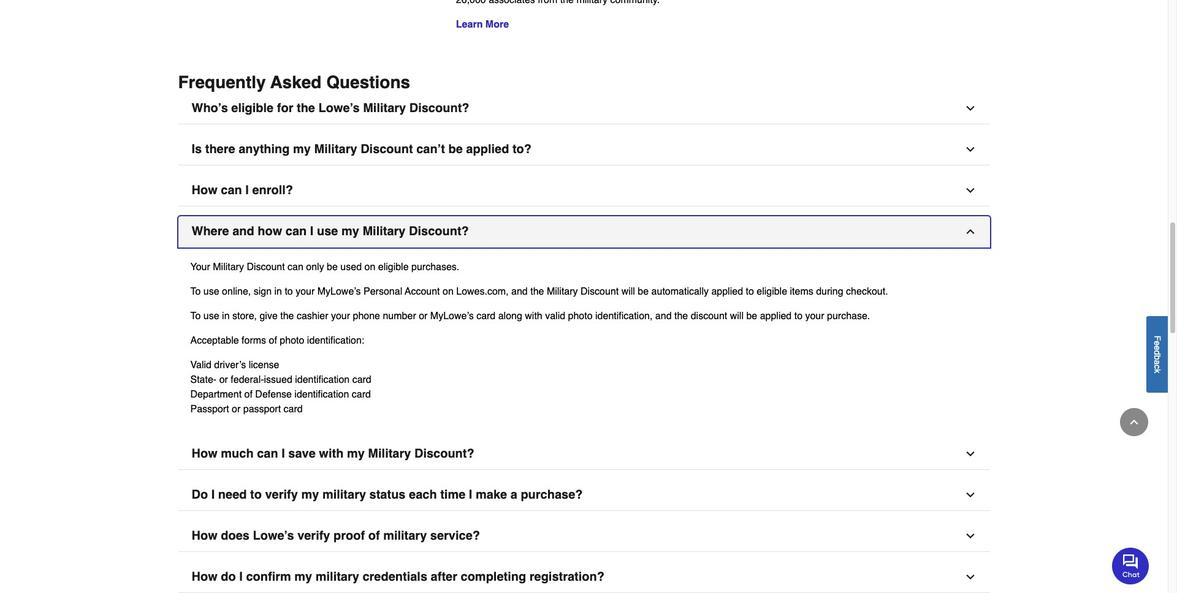 Task type: vqa. For each thing, say whether or not it's contained in the screenshot.
How much can I save with my Military Discount? button
yes



Task type: describe. For each thing, give the bounding box(es) containing it.
of inside button
[[368, 529, 380, 543]]

military up online,
[[213, 262, 244, 273]]

where and how can i use my military discount? button
[[178, 216, 990, 248]]

online,
[[222, 286, 251, 297]]

the right give
[[280, 311, 294, 322]]

much
[[221, 447, 254, 461]]

frequently
[[178, 72, 266, 92]]

0 horizontal spatial in
[[222, 311, 230, 322]]

cashier
[[297, 311, 328, 322]]

1 horizontal spatial with
[[525, 311, 542, 322]]

after
[[431, 570, 457, 584]]

defense
[[255, 389, 292, 400]]

how does lowe's verify proof of military service? button
[[178, 521, 990, 552]]

purchase?
[[521, 488, 583, 502]]

chevron down image for how does lowe's verify proof of military service?
[[964, 530, 976, 542]]

for
[[277, 101, 293, 115]]

i inside how much can i save with my military discount? "button"
[[282, 447, 285, 461]]

how can i enroll?
[[192, 183, 293, 197]]

driver's
[[214, 360, 246, 371]]

how do i confirm my military credentials after completing registration?
[[192, 570, 604, 584]]

learn
[[456, 19, 483, 30]]

only
[[306, 262, 324, 273]]

applied inside button
[[466, 142, 509, 156]]

1 horizontal spatial in
[[274, 286, 282, 297]]

service?
[[430, 529, 480, 543]]

1 vertical spatial on
[[443, 286, 454, 297]]

chevron down image for time
[[964, 489, 976, 501]]

discount
[[691, 311, 727, 322]]

1 vertical spatial a
[[511, 488, 517, 502]]

k
[[1153, 369, 1162, 373]]

can right how
[[286, 224, 307, 238]]

1 horizontal spatial your
[[331, 311, 350, 322]]

completing
[[461, 570, 526, 584]]

phone
[[353, 311, 380, 322]]

store,
[[232, 311, 257, 322]]

do
[[192, 488, 208, 502]]

valid
[[190, 360, 211, 371]]

1 vertical spatial verify
[[297, 529, 330, 543]]

how do i confirm my military credentials after completing registration? button
[[178, 562, 990, 593]]

frequently asked questions
[[178, 72, 410, 92]]

to right 'sign'
[[285, 286, 293, 297]]

1 horizontal spatial eligible
[[378, 262, 409, 273]]

there
[[205, 142, 235, 156]]

the down the automatically
[[674, 311, 688, 322]]

how for how much can i save with my military discount?
[[192, 447, 217, 461]]

acceptable forms of photo identification:
[[190, 335, 364, 346]]

use inside button
[[317, 224, 338, 238]]

can't
[[416, 142, 445, 156]]

to inside button
[[250, 488, 262, 502]]

be right the only
[[327, 262, 338, 273]]

c
[[1153, 365, 1162, 369]]

who's eligible for the lowe's military discount?
[[192, 101, 469, 115]]

used
[[340, 262, 362, 273]]

your military discount can only be used on eligible purchases.
[[190, 262, 459, 273]]

credentials
[[363, 570, 427, 584]]

the up the to use in store, give the cashier your phone number or mylowe's card along with valid photo identification, and the discount will be applied to your purchase.
[[530, 286, 544, 297]]

how can i enroll? button
[[178, 175, 990, 207]]

1 horizontal spatial mylowe's
[[430, 311, 474, 322]]

how for how can i enroll?
[[192, 183, 217, 197]]

scroll to top element
[[1120, 408, 1148, 437]]

military for my
[[322, 488, 366, 502]]

passport
[[190, 404, 229, 415]]

military inside where and how can i use my military discount? button
[[363, 224, 406, 238]]

where and how can i use my military discount?
[[192, 224, 469, 238]]

give
[[260, 311, 278, 322]]

0 vertical spatial or
[[419, 311, 428, 322]]

valid driver's license state- or federal-issued identification card department of defense identification card passport or passport card
[[190, 360, 371, 415]]

how for how do i confirm my military credentials after completing registration?
[[192, 570, 217, 584]]

my right confirm
[[294, 570, 312, 584]]

enroll?
[[252, 183, 293, 197]]

0 vertical spatial of
[[269, 335, 277, 346]]

f
[[1153, 336, 1162, 341]]

0 horizontal spatial mylowe's
[[317, 286, 361, 297]]

1 horizontal spatial or
[[232, 404, 241, 415]]

to for to use in store, give the cashier your phone number or mylowe's card along with valid photo identification, and the discount will be applied to your purchase.
[[190, 311, 201, 322]]

be inside is there anything my military discount can't be applied to? button
[[448, 142, 463, 156]]

military inside how much can i save with my military discount? "button"
[[368, 447, 411, 461]]

forms
[[242, 335, 266, 346]]

federal-
[[231, 375, 264, 386]]

1 e from the top
[[1153, 341, 1162, 346]]

save
[[288, 447, 316, 461]]

status
[[369, 488, 406, 502]]

chevron down image for registration?
[[964, 571, 976, 584]]

how much can i save with my military discount?
[[192, 447, 474, 461]]

where
[[192, 224, 229, 238]]

who's
[[192, 101, 228, 115]]

how
[[258, 224, 282, 238]]

learn more
[[456, 19, 509, 30]]

d
[[1153, 350, 1162, 355]]

2 horizontal spatial applied
[[760, 311, 792, 322]]

time
[[440, 488, 466, 502]]

discount? for where and how can i use my military discount?
[[409, 224, 469, 238]]

use for sign
[[203, 286, 219, 297]]

0 vertical spatial identification
[[295, 375, 350, 386]]

0 vertical spatial verify
[[265, 488, 298, 502]]

how does lowe's verify proof of military service?
[[192, 529, 480, 543]]

to?
[[513, 142, 532, 156]]

department
[[190, 389, 242, 400]]

each
[[409, 488, 437, 502]]

asked
[[270, 72, 322, 92]]

checkout.
[[846, 286, 888, 297]]

your
[[190, 262, 210, 273]]

chevron down image for to?
[[964, 143, 976, 156]]

learn more link
[[456, 19, 509, 30]]

items
[[790, 286, 813, 297]]



Task type: locate. For each thing, give the bounding box(es) containing it.
valid
[[545, 311, 565, 322]]

chevron up image inside scroll to top element
[[1128, 416, 1140, 429]]

how much can i save with my military discount? button
[[178, 439, 990, 470]]

1 vertical spatial discount?
[[409, 224, 469, 238]]

1 to from the top
[[190, 286, 201, 297]]

or down "driver's"
[[219, 375, 228, 386]]

2 how from the top
[[192, 447, 217, 461]]

how up where
[[192, 183, 217, 197]]

i inside where and how can i use my military discount? button
[[310, 224, 314, 238]]

military down who's eligible for the lowe's military discount?
[[314, 142, 357, 156]]

0 vertical spatial to
[[190, 286, 201, 297]]

personal
[[364, 286, 402, 297]]

identification:
[[307, 335, 364, 346]]

i right do
[[211, 488, 215, 502]]

1 vertical spatial in
[[222, 311, 230, 322]]

acceptable
[[190, 335, 239, 346]]

1 vertical spatial military
[[383, 529, 427, 543]]

applied up the discount
[[711, 286, 743, 297]]

2 vertical spatial of
[[368, 529, 380, 543]]

purchases.
[[411, 262, 459, 273]]

1 vertical spatial identification
[[295, 389, 349, 400]]

1 vertical spatial applied
[[711, 286, 743, 297]]

0 vertical spatial discount?
[[409, 101, 469, 115]]

1 vertical spatial photo
[[280, 335, 304, 346]]

proof
[[334, 529, 365, 543]]

chevron up image
[[964, 226, 976, 238], [1128, 416, 1140, 429]]

0 vertical spatial on
[[364, 262, 375, 273]]

0 horizontal spatial lowe's
[[253, 529, 294, 543]]

1 horizontal spatial and
[[511, 286, 528, 297]]

lowe's right does
[[253, 529, 294, 543]]

your up cashier
[[296, 286, 315, 297]]

along
[[498, 311, 522, 322]]

military down questions on the left of the page
[[363, 101, 406, 115]]

a
[[1153, 360, 1162, 365], [511, 488, 517, 502]]

2 horizontal spatial or
[[419, 311, 428, 322]]

chevron down image for how can i enroll?
[[964, 184, 976, 197]]

1 horizontal spatial a
[[1153, 360, 1162, 365]]

or down department
[[232, 404, 241, 415]]

with left valid
[[525, 311, 542, 322]]

of inside valid driver's license state- or federal-issued identification card department of defense identification card passport or passport card
[[244, 389, 253, 400]]

discount? inside where and how can i use my military discount? button
[[409, 224, 469, 238]]

0 vertical spatial mylowe's
[[317, 286, 361, 297]]

be right the discount
[[746, 311, 757, 322]]

the
[[297, 101, 315, 115], [530, 286, 544, 297], [280, 311, 294, 322], [674, 311, 688, 322]]

f e e d b a c k button
[[1146, 316, 1168, 393]]

military up personal at left
[[363, 224, 406, 238]]

military up status on the bottom
[[368, 447, 411, 461]]

discount? for how much can i save with my military discount?
[[414, 447, 474, 461]]

3 chevron down image from the top
[[964, 448, 976, 460]]

or right number
[[419, 311, 428, 322]]

lowe's inside button
[[319, 101, 360, 115]]

my
[[293, 142, 311, 156], [341, 224, 359, 238], [347, 447, 365, 461], [301, 488, 319, 502], [294, 570, 312, 584]]

1 vertical spatial and
[[511, 286, 528, 297]]

2 vertical spatial military
[[316, 570, 359, 584]]

of right proof
[[368, 529, 380, 543]]

to right need
[[250, 488, 262, 502]]

discount? up can't
[[409, 101, 469, 115]]

is there anything my military discount can't be applied to?
[[192, 142, 532, 156]]

i right time
[[469, 488, 472, 502]]

0 horizontal spatial discount
[[247, 262, 285, 273]]

lowe's
[[319, 101, 360, 115], [253, 529, 294, 543]]

1 chevron down image from the top
[[964, 184, 976, 197]]

to
[[285, 286, 293, 297], [746, 286, 754, 297], [794, 311, 803, 322], [250, 488, 262, 502]]

does
[[221, 529, 249, 543]]

i left enroll? at the top of page
[[245, 183, 249, 197]]

i inside "how can i enroll?" button
[[245, 183, 249, 197]]

will up identification,
[[621, 286, 635, 297]]

license
[[249, 360, 279, 371]]

can left the only
[[288, 262, 303, 273]]

your down items
[[805, 311, 824, 322]]

purchase.
[[827, 311, 870, 322]]

verify
[[265, 488, 298, 502], [297, 529, 330, 543]]

i right 'do'
[[239, 570, 243, 584]]

1 vertical spatial discount
[[247, 262, 285, 273]]

in left "store,"
[[222, 311, 230, 322]]

2 horizontal spatial discount
[[581, 286, 619, 297]]

identification right defense
[[295, 389, 349, 400]]

of right forms
[[269, 335, 277, 346]]

can right much at the left bottom of page
[[257, 447, 278, 461]]

and left how
[[232, 224, 254, 238]]

1 vertical spatial use
[[203, 286, 219, 297]]

applied left to?
[[466, 142, 509, 156]]

military inside is there anything my military discount can't be applied to? button
[[314, 142, 357, 156]]

will
[[621, 286, 635, 297], [730, 311, 744, 322]]

mylowe's
[[317, 286, 361, 297], [430, 311, 474, 322]]

eligible left for
[[231, 101, 274, 115]]

lowe's inside button
[[253, 529, 294, 543]]

0 horizontal spatial eligible
[[231, 101, 274, 115]]

2 chevron down image from the top
[[964, 143, 976, 156]]

discount up 'sign'
[[247, 262, 285, 273]]

your
[[296, 286, 315, 297], [331, 311, 350, 322], [805, 311, 824, 322]]

to up acceptable
[[190, 311, 201, 322]]

identification,
[[595, 311, 653, 322]]

in
[[274, 286, 282, 297], [222, 311, 230, 322]]

1 vertical spatial of
[[244, 389, 253, 400]]

a up k
[[1153, 360, 1162, 365]]

i inside how do i confirm my military credentials after completing registration? button
[[239, 570, 243, 584]]

2 vertical spatial discount?
[[414, 447, 474, 461]]

military up how do i confirm my military credentials after completing registration?
[[383, 529, 427, 543]]

2 chevron down image from the top
[[964, 530, 976, 542]]

chevron down image
[[964, 184, 976, 197], [964, 530, 976, 542]]

of
[[269, 335, 277, 346], [244, 389, 253, 400], [368, 529, 380, 543]]

0 vertical spatial will
[[621, 286, 635, 297]]

0 horizontal spatial photo
[[280, 335, 304, 346]]

anything
[[239, 142, 290, 156]]

1 vertical spatial or
[[219, 375, 228, 386]]

to use in store, give the cashier your phone number or mylowe's card along with valid photo identification, and the discount will be applied to your purchase.
[[190, 311, 873, 322]]

is there anything my military discount can't be applied to? button
[[178, 134, 990, 165]]

to use online, sign in to your mylowe's personal account on lowes.com, and the military discount will be automatically applied to eligible items during checkout.
[[190, 286, 888, 297]]

2 horizontal spatial of
[[368, 529, 380, 543]]

chat invite button image
[[1112, 547, 1150, 585]]

2 vertical spatial eligible
[[757, 286, 787, 297]]

chevron down image inside how does lowe's verify proof of military service? button
[[964, 530, 976, 542]]

2 horizontal spatial and
[[655, 311, 672, 322]]

1 horizontal spatial photo
[[568, 311, 593, 322]]

e up b on the bottom right of the page
[[1153, 346, 1162, 350]]

0 vertical spatial in
[[274, 286, 282, 297]]

0 vertical spatial military
[[322, 488, 366, 502]]

the inside button
[[297, 101, 315, 115]]

discount
[[361, 142, 413, 156], [247, 262, 285, 273], [581, 286, 619, 297]]

0 vertical spatial use
[[317, 224, 338, 238]]

1 vertical spatial chevron up image
[[1128, 416, 1140, 429]]

0 horizontal spatial chevron up image
[[964, 226, 976, 238]]

e
[[1153, 341, 1162, 346], [1153, 346, 1162, 350]]

lowe's down questions on the left of the page
[[319, 101, 360, 115]]

lowes.com,
[[456, 286, 509, 297]]

1 vertical spatial lowe's
[[253, 529, 294, 543]]

3 how from the top
[[192, 529, 217, 543]]

discount up identification,
[[581, 286, 619, 297]]

verify down save in the bottom left of the page
[[265, 488, 298, 502]]

use for store,
[[203, 311, 219, 322]]

0 horizontal spatial will
[[621, 286, 635, 297]]

to for to use online, sign in to your mylowe's personal account on lowes.com, and the military discount will be automatically applied to eligible items during checkout.
[[190, 286, 201, 297]]

chevron down image inside how do i confirm my military credentials after completing registration? button
[[964, 571, 976, 584]]

my right anything
[[293, 142, 311, 156]]

need
[[218, 488, 247, 502]]

chevron down image inside is there anything my military discount can't be applied to? button
[[964, 143, 976, 156]]

military down how does lowe's verify proof of military service?
[[316, 570, 359, 584]]

1 horizontal spatial discount
[[361, 142, 413, 156]]

chevron down image inside how much can i save with my military discount? "button"
[[964, 448, 976, 460]]

do i need to verify my military status each time i make a purchase? button
[[178, 480, 990, 511]]

0 vertical spatial chevron up image
[[964, 226, 976, 238]]

the right for
[[297, 101, 315, 115]]

is
[[192, 142, 202, 156]]

on right account
[[443, 286, 454, 297]]

discount left can't
[[361, 142, 413, 156]]

eligible inside button
[[231, 101, 274, 115]]

who's eligible for the lowe's military discount? button
[[178, 93, 990, 124]]

0 horizontal spatial a
[[511, 488, 517, 502]]

to left items
[[746, 286, 754, 297]]

do
[[221, 570, 236, 584]]

military up proof
[[322, 488, 366, 502]]

chevron down image inside "how can i enroll?" button
[[964, 184, 976, 197]]

1 horizontal spatial lowe's
[[319, 101, 360, 115]]

0 horizontal spatial or
[[219, 375, 228, 386]]

be
[[448, 142, 463, 156], [327, 262, 338, 273], [638, 286, 649, 297], [746, 311, 757, 322]]

with inside how much can i save with my military discount? "button"
[[319, 447, 344, 461]]

military up valid
[[547, 286, 578, 297]]

use up the your military discount can only be used on eligible purchases. on the left
[[317, 224, 338, 238]]

2 vertical spatial and
[[655, 311, 672, 322]]

discount? up time
[[414, 447, 474, 461]]

account
[[405, 286, 440, 297]]

can
[[221, 183, 242, 197], [286, 224, 307, 238], [288, 262, 303, 273], [257, 447, 278, 461]]

discount? inside how much can i save with my military discount? "button"
[[414, 447, 474, 461]]

identification
[[295, 375, 350, 386], [295, 389, 349, 400]]

chevron down image inside do i need to verify my military status each time i make a purchase? button
[[964, 489, 976, 501]]

will right the discount
[[730, 311, 744, 322]]

can left enroll? at the top of page
[[221, 183, 242, 197]]

4 chevron down image from the top
[[964, 489, 976, 501]]

0 vertical spatial discount
[[361, 142, 413, 156]]

1 horizontal spatial of
[[269, 335, 277, 346]]

and down the automatically
[[655, 311, 672, 322]]

2 vertical spatial use
[[203, 311, 219, 322]]

number
[[383, 311, 416, 322]]

military
[[363, 101, 406, 115], [314, 142, 357, 156], [363, 224, 406, 238], [213, 262, 244, 273], [547, 286, 578, 297], [368, 447, 411, 461]]

2 to from the top
[[190, 311, 201, 322]]

on
[[364, 262, 375, 273], [443, 286, 454, 297]]

1 horizontal spatial applied
[[711, 286, 743, 297]]

2 e from the top
[[1153, 346, 1162, 350]]

military
[[322, 488, 366, 502], [383, 529, 427, 543], [316, 570, 359, 584]]

your up the identification: on the left
[[331, 311, 350, 322]]

state-
[[190, 375, 217, 386]]

1 vertical spatial eligible
[[378, 262, 409, 273]]

chevron down image inside who's eligible for the lowe's military discount? button
[[964, 102, 976, 115]]

use up acceptable
[[203, 311, 219, 322]]

0 vertical spatial chevron down image
[[964, 184, 976, 197]]

sign
[[254, 286, 272, 297]]

5 chevron down image from the top
[[964, 571, 976, 584]]

1 horizontal spatial chevron up image
[[1128, 416, 1140, 429]]

0 horizontal spatial applied
[[466, 142, 509, 156]]

f e e d b a c k
[[1153, 336, 1162, 373]]

0 vertical spatial and
[[232, 224, 254, 238]]

of down federal-
[[244, 389, 253, 400]]

eligible left items
[[757, 286, 787, 297]]

1 horizontal spatial on
[[443, 286, 454, 297]]

0 horizontal spatial of
[[244, 389, 253, 400]]

during
[[816, 286, 843, 297]]

identification down the identification: on the left
[[295, 375, 350, 386]]

how
[[192, 183, 217, 197], [192, 447, 217, 461], [192, 529, 217, 543], [192, 570, 217, 584]]

how left does
[[192, 529, 217, 543]]

4 how from the top
[[192, 570, 217, 584]]

1 vertical spatial with
[[319, 447, 344, 461]]

0 horizontal spatial on
[[364, 262, 375, 273]]

my up the used
[[341, 224, 359, 238]]

mylowe's down the used
[[317, 286, 361, 297]]

1 vertical spatial will
[[730, 311, 744, 322]]

e up d
[[1153, 341, 1162, 346]]

how left much at the left bottom of page
[[192, 447, 217, 461]]

chevron down image
[[964, 102, 976, 115], [964, 143, 976, 156], [964, 448, 976, 460], [964, 489, 976, 501], [964, 571, 976, 584]]

with
[[525, 311, 542, 322], [319, 447, 344, 461]]

2 vertical spatial discount
[[581, 286, 619, 297]]

be up identification,
[[638, 286, 649, 297]]

how left 'do'
[[192, 570, 217, 584]]

questions
[[326, 72, 410, 92]]

mylowe's down account
[[430, 311, 474, 322]]

1 vertical spatial chevron down image
[[964, 530, 976, 542]]

discount? inside who's eligible for the lowe's military discount? button
[[409, 101, 469, 115]]

discount inside button
[[361, 142, 413, 156]]

to
[[190, 286, 201, 297], [190, 311, 201, 322]]

my inside "button"
[[347, 447, 365, 461]]

and
[[232, 224, 254, 238], [511, 286, 528, 297], [655, 311, 672, 322]]

eligible up personal at left
[[378, 262, 409, 273]]

b
[[1153, 355, 1162, 360]]

photo right valid
[[568, 311, 593, 322]]

and up along in the bottom of the page
[[511, 286, 528, 297]]

use
[[317, 224, 338, 238], [203, 286, 219, 297], [203, 311, 219, 322]]

to down items
[[794, 311, 803, 322]]

discount? up purchases.
[[409, 224, 469, 238]]

my up do i need to verify my military status each time i make a purchase?
[[347, 447, 365, 461]]

with right save in the bottom left of the page
[[319, 447, 344, 461]]

military for of
[[383, 529, 427, 543]]

2 vertical spatial or
[[232, 404, 241, 415]]

how inside "button"
[[192, 447, 217, 461]]

i
[[245, 183, 249, 197], [310, 224, 314, 238], [282, 447, 285, 461], [211, 488, 215, 502], [469, 488, 472, 502], [239, 570, 243, 584]]

0 vertical spatial photo
[[568, 311, 593, 322]]

can inside "button"
[[257, 447, 278, 461]]

0 vertical spatial applied
[[466, 142, 509, 156]]

1 vertical spatial mylowe's
[[430, 311, 474, 322]]

automatically
[[651, 286, 709, 297]]

on right the used
[[364, 262, 375, 273]]

0 horizontal spatial your
[[296, 286, 315, 297]]

confirm
[[246, 570, 291, 584]]

in right 'sign'
[[274, 286, 282, 297]]

make
[[476, 488, 507, 502]]

1 how from the top
[[192, 183, 217, 197]]

a right make
[[511, 488, 517, 502]]

0 vertical spatial with
[[525, 311, 542, 322]]

issued
[[264, 375, 292, 386]]

1 horizontal spatial will
[[730, 311, 744, 322]]

1 vertical spatial to
[[190, 311, 201, 322]]

and inside button
[[232, 224, 254, 238]]

use left online,
[[203, 286, 219, 297]]

2 vertical spatial applied
[[760, 311, 792, 322]]

0 horizontal spatial and
[[232, 224, 254, 238]]

eligible
[[231, 101, 274, 115], [378, 262, 409, 273], [757, 286, 787, 297]]

how for how does lowe's verify proof of military service?
[[192, 529, 217, 543]]

2 horizontal spatial your
[[805, 311, 824, 322]]

2 horizontal spatial eligible
[[757, 286, 787, 297]]

be right can't
[[448, 142, 463, 156]]

0 vertical spatial a
[[1153, 360, 1162, 365]]

photo down cashier
[[280, 335, 304, 346]]

i left save in the bottom left of the page
[[282, 447, 285, 461]]

registration?
[[530, 570, 604, 584]]

to down the your
[[190, 286, 201, 297]]

more
[[485, 19, 509, 30]]

applied down items
[[760, 311, 792, 322]]

0 vertical spatial eligible
[[231, 101, 274, 115]]

0 horizontal spatial with
[[319, 447, 344, 461]]

i up the only
[[310, 224, 314, 238]]

military inside who's eligible for the lowe's military discount? button
[[363, 101, 406, 115]]

1 chevron down image from the top
[[964, 102, 976, 115]]

passport
[[243, 404, 281, 415]]

chevron up image inside where and how can i use my military discount? button
[[964, 226, 976, 238]]

verify left proof
[[297, 529, 330, 543]]

0 vertical spatial lowe's
[[319, 101, 360, 115]]

my down save in the bottom left of the page
[[301, 488, 319, 502]]

do i need to verify my military status each time i make a purchase?
[[192, 488, 583, 502]]



